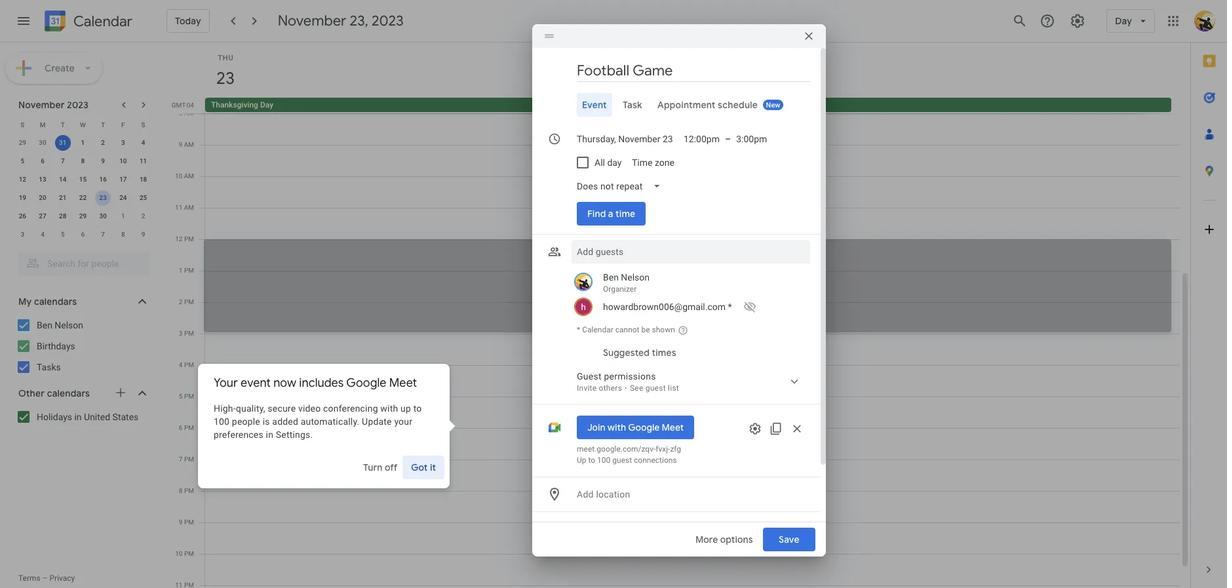 Task type: describe. For each thing, give the bounding box(es) containing it.
0 vertical spatial calendar
[[73, 12, 132, 30]]

in inside high-quality, secure video conferencing with up to 100 people is added automatically. update your preferences in settings.
[[266, 429, 273, 440]]

my calendars list
[[3, 315, 163, 378]]

row containing 26
[[12, 207, 153, 226]]

people
[[232, 416, 260, 427]]

29 for october 29 element
[[19, 139, 26, 146]]

pm for 1 pm
[[184, 267, 194, 274]]

24
[[119, 194, 127, 201]]

gmt-04
[[172, 102, 194, 109]]

1 s from the left
[[21, 121, 25, 128]]

new element
[[763, 100, 784, 110]]

5 pm
[[179, 393, 194, 400]]

16 element
[[95, 172, 111, 188]]

28 element
[[55, 209, 71, 224]]

appointment schedule
[[658, 99, 758, 111]]

3 for 3 pm
[[179, 330, 183, 337]]

terms – privacy
[[18, 574, 75, 583]]

terms
[[18, 574, 40, 583]]

8 am
[[179, 109, 194, 117]]

gmt-
[[172, 102, 187, 109]]

30 for october 30 element
[[39, 139, 46, 146]]

a
[[608, 208, 613, 220]]

12 element
[[15, 172, 30, 188]]

0 vertical spatial –
[[725, 134, 731, 144]]

time zone
[[632, 158, 675, 168]]

thanksgiving day button
[[205, 98, 1172, 112]]

states
[[113, 412, 139, 422]]

1 for december 1 element
[[121, 212, 125, 220]]

new
[[766, 101, 781, 110]]

cannot
[[615, 325, 640, 335]]

11 am
[[175, 204, 194, 211]]

9 up '16'
[[101, 157, 105, 165]]

find a time
[[587, 208, 636, 220]]

2 for 2 pm
[[179, 298, 183, 306]]

united
[[84, 412, 110, 422]]

23
[[99, 194, 107, 201]]

11 element
[[135, 153, 151, 169]]

find a time button
[[577, 202, 646, 226]]

time
[[632, 158, 653, 168]]

shown
[[652, 325, 675, 335]]

quality,
[[236, 403, 265, 414]]

find
[[587, 208, 606, 220]]

row containing 3
[[12, 226, 153, 244]]

event button
[[577, 93, 612, 117]]

0 horizontal spatial 6
[[41, 157, 45, 165]]

today button
[[167, 9, 210, 33]]

am for 9 am
[[184, 141, 194, 148]]

now
[[274, 376, 296, 391]]

8 for the december 8 'element'
[[121, 231, 125, 238]]

ben nelson, organizer tree item
[[572, 269, 810, 297]]

15
[[79, 176, 87, 183]]

22 element
[[75, 190, 91, 206]]

17 element
[[115, 172, 131, 188]]

1 t from the left
[[61, 121, 65, 128]]

2 for 'december 2' element
[[141, 212, 145, 220]]

9 for 9 am
[[179, 141, 182, 148]]

0 vertical spatial 7
[[61, 157, 65, 165]]

1 horizontal spatial 3
[[121, 139, 125, 146]]

tasks
[[37, 362, 61, 372]]

november 2023 grid
[[12, 115, 153, 244]]

8 pm
[[179, 487, 194, 494]]

your
[[394, 416, 413, 427]]

november 2023
[[18, 99, 89, 111]]

october 31, today element
[[55, 135, 71, 151]]

30 for 30 element
[[99, 212, 107, 220]]

w
[[80, 121, 86, 128]]

row containing 12
[[12, 170, 153, 189]]

ben for ben nelson
[[37, 320, 52, 330]]

7 for 7 pm
[[179, 456, 183, 463]]

december 5 element
[[55, 227, 71, 243]]

organizer
[[603, 285, 637, 294]]

other calendars
[[18, 388, 90, 399]]

december 9 element
[[135, 227, 151, 243]]

terms link
[[18, 574, 40, 583]]

5 for december 5 element
[[61, 231, 65, 238]]

to inside meet.google.com/zqv-fvxj-zfg up to 100 guest connections
[[588, 456, 595, 465]]

privacy link
[[50, 574, 75, 583]]

today
[[175, 15, 201, 27]]

row containing s
[[12, 115, 153, 134]]

25
[[140, 194, 147, 201]]

calendars for other calendars
[[47, 388, 90, 399]]

pm for 2 pm
[[184, 298, 194, 306]]

calendar heading
[[71, 12, 132, 30]]

13
[[39, 176, 46, 183]]

settings.
[[276, 429, 313, 440]]

Add title text field
[[577, 61, 810, 81]]

task
[[623, 99, 642, 111]]

27 element
[[35, 209, 51, 224]]

with inside high-quality, secure video conferencing with up to 100 people is added automatically. update your preferences in settings.
[[381, 403, 398, 414]]

22
[[79, 194, 87, 201]]

join with google meet
[[587, 422, 684, 434]]

guest
[[613, 456, 632, 465]]

task button
[[617, 93, 647, 117]]

howardbrown006@gmail.com
[[603, 302, 726, 312]]

9 am
[[179, 141, 194, 148]]

pm for 5 pm
[[184, 393, 194, 400]]

meet.google.com/zqv-
[[577, 445, 656, 454]]

all
[[595, 158, 605, 168]]

25 element
[[135, 190, 151, 206]]

26 element
[[15, 209, 30, 224]]

pm for 7 pm
[[184, 456, 194, 463]]

19 element
[[15, 190, 30, 206]]

14
[[59, 176, 67, 183]]

december 4 element
[[35, 227, 51, 243]]

meet.google.com/zqv-fvxj-zfg up to 100 guest connections
[[577, 445, 681, 465]]

tab list containing event
[[543, 93, 810, 117]]

day
[[607, 158, 622, 168]]

update
[[362, 416, 392, 427]]

12 for 12
[[19, 176, 26, 183]]

8 for 8 am
[[179, 109, 182, 117]]

9 for the december 9 element
[[141, 231, 145, 238]]

* calendar cannot be shown
[[577, 325, 675, 335]]

time zone button
[[627, 151, 680, 175]]

fvxj-
[[656, 445, 670, 454]]

0 vertical spatial in
[[74, 412, 82, 422]]

19
[[19, 194, 26, 201]]

my calendars
[[18, 296, 77, 308]]

23 cell
[[93, 189, 113, 207]]

high-
[[214, 403, 236, 414]]

9 pm
[[179, 519, 194, 526]]

18
[[140, 176, 147, 183]]

november for november 2023
[[18, 99, 65, 111]]

ben nelson
[[37, 320, 83, 330]]

privacy
[[50, 574, 75, 583]]

24 element
[[115, 190, 131, 206]]

31
[[59, 139, 67, 146]]

1 vertical spatial *
[[577, 325, 580, 335]]

your
[[214, 376, 238, 391]]

10 for 10 am
[[175, 172, 182, 180]]

1 vertical spatial –
[[42, 574, 48, 583]]

december 6 element
[[75, 227, 91, 243]]

row containing 19
[[12, 189, 153, 207]]

21
[[59, 194, 67, 201]]

secure
[[268, 403, 296, 414]]

1 horizontal spatial meet
[[662, 422, 684, 434]]

12 for 12 pm
[[175, 235, 183, 243]]

1 for 1 pm
[[179, 267, 183, 274]]

6 for december 6 element
[[81, 231, 85, 238]]

december 7 element
[[95, 227, 111, 243]]

04
[[187, 102, 194, 109]]

is
[[263, 416, 270, 427]]

event
[[582, 99, 607, 111]]



Task type: locate. For each thing, give the bounding box(es) containing it.
0 horizontal spatial 3
[[21, 231, 24, 238]]

6 pm
[[179, 424, 194, 431]]

up
[[577, 456, 587, 465]]

23,
[[350, 12, 368, 30]]

row up 31
[[12, 115, 153, 134]]

0 horizontal spatial s
[[21, 121, 25, 128]]

31 cell
[[53, 134, 73, 152]]

0 vertical spatial meet
[[389, 376, 417, 391]]

0 horizontal spatial 1
[[81, 139, 85, 146]]

1 horizontal spatial 6
[[81, 231, 85, 238]]

7
[[61, 157, 65, 165], [101, 231, 105, 238], [179, 456, 183, 463]]

6 down 29 element at the left top of page
[[81, 231, 85, 238]]

1 vertical spatial 6
[[81, 231, 85, 238]]

1 pm from the top
[[184, 235, 194, 243]]

row group containing 29
[[12, 134, 153, 244]]

2 up '16'
[[101, 139, 105, 146]]

2 vertical spatial 3
[[179, 330, 183, 337]]

pm up 5 pm
[[184, 361, 194, 368]]

4 pm
[[179, 361, 194, 368]]

pm for 3 pm
[[184, 330, 194, 337]]

0 vertical spatial calendars
[[34, 296, 77, 308]]

meet
[[389, 376, 417, 391], [662, 422, 684, 434]]

added
[[272, 416, 298, 427]]

10 up 17
[[119, 157, 127, 165]]

s
[[21, 121, 25, 128], [141, 121, 145, 128]]

11 pm from the top
[[184, 550, 194, 557]]

pm up 6 pm
[[184, 393, 194, 400]]

november for november 23, 2023
[[278, 12, 346, 30]]

google up fvxj-
[[628, 422, 660, 434]]

pm down 5 pm
[[184, 424, 194, 431]]

calendars up ben nelson
[[34, 296, 77, 308]]

4 inside thanksgiving day 'grid'
[[179, 361, 183, 368]]

1 vertical spatial in
[[266, 429, 273, 440]]

9 down 'december 2' element
[[141, 231, 145, 238]]

0 vertical spatial 6
[[41, 157, 45, 165]]

1 vertical spatial to
[[588, 456, 595, 465]]

other calendars button
[[3, 383, 163, 404]]

0 horizontal spatial t
[[61, 121, 65, 128]]

nelson up the birthdays
[[55, 320, 83, 330]]

0 horizontal spatial 2023
[[67, 99, 89, 111]]

my calendars button
[[3, 291, 163, 312]]

2 vertical spatial 6
[[179, 424, 183, 431]]

pm up 8 pm
[[184, 456, 194, 463]]

ben nelson organizer
[[603, 272, 650, 294]]

30 inside 30 element
[[99, 212, 107, 220]]

0 vertical spatial 1
[[81, 139, 85, 146]]

day
[[260, 100, 273, 109]]

7 for december 7 element
[[101, 231, 105, 238]]

2 am from the top
[[184, 141, 194, 148]]

automatically.
[[301, 416, 360, 427]]

1 horizontal spatial 100
[[597, 456, 611, 465]]

schedule
[[718, 99, 758, 111]]

november up "m"
[[18, 99, 65, 111]]

7 down 30 element
[[101, 231, 105, 238]]

0 vertical spatial 2023
[[372, 12, 404, 30]]

tab list
[[1191, 43, 1227, 551], [543, 93, 810, 117]]

5 inside thanksgiving day 'grid'
[[179, 393, 183, 400]]

meet inside heading
[[389, 376, 417, 391]]

to right up
[[588, 456, 595, 465]]

0 horizontal spatial november
[[18, 99, 65, 111]]

0 horizontal spatial to
[[414, 403, 422, 414]]

0 vertical spatial *
[[728, 302, 732, 312]]

1 vertical spatial google
[[628, 422, 660, 434]]

4 up 5 pm
[[179, 361, 183, 368]]

meet up zfg
[[662, 422, 684, 434]]

with
[[381, 403, 398, 414], [608, 422, 626, 434]]

2 vertical spatial 1
[[179, 267, 183, 274]]

3 down 26 element
[[21, 231, 24, 238]]

100 inside meet.google.com/zqv-fvxj-zfg up to 100 guest connections
[[597, 456, 611, 465]]

3 pm from the top
[[184, 298, 194, 306]]

your event now includes google meet alert dialog
[[198, 364, 455, 488]]

0 vertical spatial 11
[[140, 157, 147, 165]]

1 vertical spatial 11
[[175, 204, 182, 211]]

pm for 12 pm
[[184, 235, 194, 243]]

zone
[[655, 158, 675, 168]]

4 am from the top
[[184, 204, 194, 211]]

december 8 element
[[115, 227, 131, 243]]

8 down gmt-
[[179, 109, 182, 117]]

29 for 29 element at the left top of page
[[79, 212, 87, 220]]

6 down october 30 element
[[41, 157, 45, 165]]

calendars
[[34, 296, 77, 308], [47, 388, 90, 399]]

* inside howardbrown006@gmail.com tree item
[[728, 302, 732, 312]]

9 up 10 am
[[179, 141, 182, 148]]

5 down 28 element on the top of page
[[61, 231, 65, 238]]

1 am from the top
[[184, 109, 194, 117]]

2 horizontal spatial 4
[[179, 361, 183, 368]]

to
[[414, 403, 422, 414], [588, 456, 595, 465]]

1 horizontal spatial *
[[728, 302, 732, 312]]

1 down 12 pm
[[179, 267, 183, 274]]

2023 right 23,
[[372, 12, 404, 30]]

other
[[18, 388, 45, 399]]

0 horizontal spatial 11
[[140, 157, 147, 165]]

*
[[728, 302, 732, 312], [577, 325, 580, 335]]

10 inside 10 element
[[119, 157, 127, 165]]

0 vertical spatial ben
[[603, 272, 619, 283]]

1 horizontal spatial 7
[[101, 231, 105, 238]]

holidays in united states
[[37, 412, 139, 422]]

2 pm
[[179, 298, 194, 306]]

2
[[101, 139, 105, 146], [141, 212, 145, 220], [179, 298, 183, 306]]

1 horizontal spatial calendar
[[582, 325, 614, 335]]

2 up 3 pm
[[179, 298, 183, 306]]

0 horizontal spatial ben
[[37, 320, 52, 330]]

1 horizontal spatial t
[[101, 121, 105, 128]]

8 up 15
[[81, 157, 85, 165]]

all day
[[595, 158, 622, 168]]

event
[[241, 376, 271, 391]]

pm down '7 pm' at the left bottom of page
[[184, 487, 194, 494]]

21 element
[[55, 190, 71, 206]]

17
[[119, 176, 127, 183]]

100 inside high-quality, secure video conferencing with up to 100 people is added automatically. update your preferences in settings.
[[214, 416, 230, 427]]

2 s from the left
[[141, 121, 145, 128]]

2 vertical spatial 4
[[179, 361, 183, 368]]

0 vertical spatial 3
[[121, 139, 125, 146]]

0 vertical spatial to
[[414, 403, 422, 414]]

26
[[19, 212, 26, 220]]

0 horizontal spatial calendar
[[73, 12, 132, 30]]

1 horizontal spatial 29
[[79, 212, 87, 220]]

to inside high-quality, secure video conferencing with up to 100 people is added automatically. update your preferences in settings.
[[414, 403, 422, 414]]

11 inside thanksgiving day 'grid'
[[175, 204, 182, 211]]

am
[[184, 109, 194, 117], [184, 141, 194, 148], [184, 172, 194, 180], [184, 204, 194, 211]]

28
[[59, 212, 67, 220]]

6 down 5 pm
[[179, 424, 183, 431]]

1 inside thanksgiving day 'grid'
[[179, 267, 183, 274]]

15 element
[[75, 172, 91, 188]]

7 pm from the top
[[184, 424, 194, 431]]

up
[[401, 403, 411, 414]]

11 up 18
[[140, 157, 147, 165]]

0 vertical spatial with
[[381, 403, 398, 414]]

ben inside ben nelson organizer
[[603, 272, 619, 283]]

google inside your event now includes google meet heading
[[346, 376, 387, 391]]

0 horizontal spatial 4
[[41, 231, 45, 238]]

howardbrown006@gmail.com *
[[603, 302, 732, 312]]

4 down 27 element
[[41, 231, 45, 238]]

pm for 6 pm
[[184, 424, 194, 431]]

pm up 2 pm
[[184, 267, 194, 274]]

30
[[39, 139, 46, 146], [99, 212, 107, 220]]

your event now includes google meet heading
[[214, 376, 455, 432]]

2 vertical spatial 5
[[179, 393, 183, 400]]

None search field
[[0, 247, 163, 275]]

0 vertical spatial 4
[[141, 139, 145, 146]]

1 horizontal spatial 2023
[[372, 12, 404, 30]]

m
[[40, 121, 46, 128]]

7 up 8 pm
[[179, 456, 183, 463]]

1 horizontal spatial 12
[[175, 235, 183, 243]]

3 inside december 3 'element'
[[21, 231, 24, 238]]

2 vertical spatial 7
[[179, 456, 183, 463]]

12 inside thanksgiving day 'grid'
[[175, 235, 183, 243]]

1 horizontal spatial 11
[[175, 204, 182, 211]]

1 horizontal spatial with
[[608, 422, 626, 434]]

t up 31
[[61, 121, 65, 128]]

zfg
[[670, 445, 681, 454]]

row group
[[12, 134, 153, 244]]

1 horizontal spatial google
[[628, 422, 660, 434]]

birthdays
[[37, 341, 75, 351]]

with right join
[[608, 422, 626, 434]]

december 3 element
[[15, 227, 30, 243]]

google up conferencing
[[346, 376, 387, 391]]

2 inside thanksgiving day 'grid'
[[179, 298, 183, 306]]

3 down 2 pm
[[179, 330, 183, 337]]

connections
[[634, 456, 677, 465]]

30 inside october 30 element
[[39, 139, 46, 146]]

8 down '7 pm' at the left bottom of page
[[179, 487, 183, 494]]

0 horizontal spatial *
[[577, 325, 580, 335]]

nelson inside ben nelson organizer
[[621, 272, 650, 283]]

27
[[39, 212, 46, 220]]

2 pm from the top
[[184, 267, 194, 274]]

ben down my calendars
[[37, 320, 52, 330]]

5 down october 29 element
[[21, 157, 24, 165]]

0 horizontal spatial 30
[[39, 139, 46, 146]]

3
[[121, 139, 125, 146], [21, 231, 24, 238], [179, 330, 183, 337]]

– down schedule
[[725, 134, 731, 144]]

1 vertical spatial 4
[[41, 231, 45, 238]]

1 vertical spatial 100
[[597, 456, 611, 465]]

preferences
[[214, 429, 264, 440]]

google
[[346, 376, 387, 391], [628, 422, 660, 434]]

29 down 22 element
[[79, 212, 87, 220]]

howardbrown006@gmail.com tree item
[[572, 297, 810, 318]]

9 pm from the top
[[184, 487, 194, 494]]

1 vertical spatial 1
[[121, 212, 125, 220]]

ben for ben nelson organizer
[[603, 272, 619, 283]]

1 down w
[[81, 139, 85, 146]]

23 element
[[95, 190, 111, 206]]

october 30 element
[[35, 135, 51, 151]]

5 for 5 pm
[[179, 393, 183, 400]]

4 pm from the top
[[184, 330, 194, 337]]

0 vertical spatial 2
[[101, 139, 105, 146]]

am for 8 am
[[184, 109, 194, 117]]

pm down 8 pm
[[184, 519, 194, 526]]

2 horizontal spatial 2
[[179, 298, 183, 306]]

0 horizontal spatial 7
[[61, 157, 65, 165]]

12 down 11 am
[[175, 235, 183, 243]]

5 inside december 5 element
[[61, 231, 65, 238]]

december 1 element
[[115, 209, 131, 224]]

join with google meet link
[[577, 416, 695, 440]]

thanksgiving
[[211, 100, 258, 109]]

0 vertical spatial nelson
[[621, 272, 650, 283]]

18 element
[[135, 172, 151, 188]]

0 vertical spatial 100
[[214, 416, 230, 427]]

10 for 10
[[119, 157, 127, 165]]

1 vertical spatial 29
[[79, 212, 87, 220]]

11 down 10 am
[[175, 204, 182, 211]]

8 inside 'element'
[[121, 231, 125, 238]]

calendars for my calendars
[[34, 296, 77, 308]]

pm for 10 pm
[[184, 550, 194, 557]]

5 down 4 pm
[[179, 393, 183, 400]]

row up 22
[[12, 170, 153, 189]]

6 row from the top
[[12, 207, 153, 226]]

1 vertical spatial calendars
[[47, 388, 90, 399]]

am for 11 am
[[184, 204, 194, 211]]

4
[[141, 139, 145, 146], [41, 231, 45, 238], [179, 361, 183, 368]]

pm for 8 pm
[[184, 487, 194, 494]]

thanksgiving day row
[[199, 98, 1191, 113]]

1 vertical spatial 12
[[175, 235, 183, 243]]

2 vertical spatial 2
[[179, 298, 183, 306]]

6 pm from the top
[[184, 393, 194, 400]]

november left 23,
[[278, 12, 346, 30]]

2 t from the left
[[101, 121, 105, 128]]

to right the up
[[414, 403, 422, 414]]

3 pm
[[179, 330, 194, 337]]

row
[[12, 115, 153, 134], [12, 134, 153, 152], [12, 152, 153, 170], [12, 170, 153, 189], [12, 189, 153, 207], [12, 207, 153, 226], [12, 226, 153, 244]]

high-quality, secure video conferencing with up to 100 people is added automatically. update your preferences in settings.
[[214, 403, 422, 440]]

7 row from the top
[[12, 226, 153, 244]]

3 am from the top
[[184, 172, 194, 180]]

14 element
[[55, 172, 71, 188]]

december 2 element
[[135, 209, 151, 224]]

1 vertical spatial 10
[[175, 172, 182, 180]]

10 up 11 am
[[175, 172, 182, 180]]

row down w
[[12, 134, 153, 152]]

5 row from the top
[[12, 189, 153, 207]]

in left the united on the left of the page
[[74, 412, 82, 422]]

0 horizontal spatial in
[[74, 412, 82, 422]]

3 row from the top
[[12, 152, 153, 170]]

nelson
[[621, 272, 650, 283], [55, 320, 83, 330]]

11 for 11
[[140, 157, 147, 165]]

includes
[[299, 376, 344, 391]]

pm up 1 pm on the left of the page
[[184, 235, 194, 243]]

0 vertical spatial google
[[346, 376, 387, 391]]

nelson for ben nelson
[[55, 320, 83, 330]]

5 pm from the top
[[184, 361, 194, 368]]

thanksgiving day grid
[[168, 43, 1191, 588]]

0 vertical spatial 30
[[39, 139, 46, 146]]

100 down meet.google.com/zqv-
[[597, 456, 611, 465]]

pm for 9 pm
[[184, 519, 194, 526]]

t left f
[[101, 121, 105, 128]]

conferencing
[[323, 403, 378, 414]]

pm down the 9 pm
[[184, 550, 194, 557]]

row containing 5
[[12, 152, 153, 170]]

30 down "m"
[[39, 139, 46, 146]]

1 horizontal spatial 5
[[61, 231, 65, 238]]

my
[[18, 296, 32, 308]]

12 up 19
[[19, 176, 26, 183]]

10 for 10 pm
[[175, 550, 183, 557]]

1 down 24 element
[[121, 212, 125, 220]]

appointment
[[658, 99, 716, 111]]

am up 12 pm
[[184, 204, 194, 211]]

6 inside thanksgiving day 'grid'
[[179, 424, 183, 431]]

7 inside thanksgiving day 'grid'
[[179, 456, 183, 463]]

0 horizontal spatial google
[[346, 376, 387, 391]]

am for 10 am
[[184, 172, 194, 180]]

thanksgiving day
[[211, 100, 273, 109]]

9 for 9 pm
[[179, 519, 183, 526]]

row down 15 element
[[12, 189, 153, 207]]

2 horizontal spatial 3
[[179, 330, 183, 337]]

am down 04
[[184, 109, 194, 117]]

2 horizontal spatial 7
[[179, 456, 183, 463]]

* down ben nelson, organizer tree item
[[728, 302, 732, 312]]

0 vertical spatial 29
[[19, 139, 26, 146]]

10 pm
[[175, 550, 194, 557]]

1 vertical spatial nelson
[[55, 320, 83, 330]]

6 for 6 pm
[[179, 424, 183, 431]]

2 row from the top
[[12, 134, 153, 152]]

row up december 6 element
[[12, 207, 153, 226]]

calendar
[[73, 12, 132, 30], [582, 325, 614, 335]]

10 element
[[115, 153, 131, 169]]

to element
[[725, 134, 731, 144]]

4 for 4 pm
[[179, 361, 183, 368]]

s up october 29 element
[[21, 121, 25, 128]]

4 row from the top
[[12, 170, 153, 189]]

1 horizontal spatial 1
[[121, 212, 125, 220]]

1 vertical spatial calendar
[[582, 325, 614, 335]]

1 vertical spatial 5
[[61, 231, 65, 238]]

1 horizontal spatial 2
[[141, 212, 145, 220]]

11 inside row group
[[140, 157, 147, 165]]

calendar element
[[42, 8, 132, 37]]

1 row from the top
[[12, 115, 153, 134]]

row up 15
[[12, 152, 153, 170]]

0 horizontal spatial nelson
[[55, 320, 83, 330]]

9 up 10 pm
[[179, 519, 183, 526]]

4 inside the december 4 element
[[41, 231, 45, 238]]

nelson inside my calendars "list"
[[55, 320, 83, 330]]

2023 up w
[[67, 99, 89, 111]]

am down 8 am
[[184, 141, 194, 148]]

with left the up
[[381, 403, 398, 414]]

20 element
[[35, 190, 51, 206]]

be
[[642, 325, 650, 335]]

* left cannot at the right bottom of page
[[577, 325, 580, 335]]

main drawer image
[[16, 13, 31, 29]]

your event now includes google meet
[[214, 376, 417, 391]]

10 down the 9 pm
[[175, 550, 183, 557]]

3 down f
[[121, 139, 125, 146]]

0 vertical spatial 5
[[21, 157, 24, 165]]

1 horizontal spatial in
[[266, 429, 273, 440]]

row containing 29
[[12, 134, 153, 152]]

12
[[19, 176, 26, 183], [175, 235, 183, 243]]

0 vertical spatial 10
[[119, 157, 127, 165]]

row down 29 element at the left top of page
[[12, 226, 153, 244]]

1 horizontal spatial 4
[[141, 139, 145, 146]]

am down '9 am' at the left
[[184, 172, 194, 180]]

20
[[39, 194, 46, 201]]

nelson for ben nelson organizer
[[621, 272, 650, 283]]

pm
[[184, 235, 194, 243], [184, 267, 194, 274], [184, 298, 194, 306], [184, 330, 194, 337], [184, 361, 194, 368], [184, 393, 194, 400], [184, 424, 194, 431], [184, 456, 194, 463], [184, 487, 194, 494], [184, 519, 194, 526], [184, 550, 194, 557]]

3 for december 3 'element'
[[21, 231, 24, 238]]

1 horizontal spatial tab list
[[1191, 43, 1227, 551]]

video
[[298, 403, 321, 414]]

time
[[616, 208, 636, 220]]

calendars up "holidays"
[[47, 388, 90, 399]]

100 down high-
[[214, 416, 230, 427]]

12 inside row group
[[19, 176, 26, 183]]

30 element
[[95, 209, 111, 224]]

0 horizontal spatial 12
[[19, 176, 26, 183]]

october 29 element
[[15, 135, 30, 151]]

s right f
[[141, 121, 145, 128]]

1 vertical spatial with
[[608, 422, 626, 434]]

8 pm from the top
[[184, 456, 194, 463]]

7 down october 31, today element
[[61, 157, 65, 165]]

0 horizontal spatial 100
[[214, 416, 230, 427]]

2 vertical spatial 10
[[175, 550, 183, 557]]

10 am
[[175, 172, 194, 180]]

30 down the 23 element
[[99, 212, 107, 220]]

ben inside my calendars "list"
[[37, 320, 52, 330]]

1 horizontal spatial to
[[588, 456, 595, 465]]

f
[[121, 121, 125, 128]]

29 left october 30 element
[[19, 139, 26, 146]]

2 horizontal spatial 5
[[179, 393, 183, 400]]

november
[[278, 12, 346, 30], [18, 99, 65, 111]]

google inside join with google meet link
[[628, 422, 660, 434]]

ben up 'organizer'
[[603, 272, 619, 283]]

1 horizontal spatial 30
[[99, 212, 107, 220]]

8 for 8 pm
[[179, 487, 183, 494]]

pm for 4 pm
[[184, 361, 194, 368]]

meet up the up
[[389, 376, 417, 391]]

holidays
[[37, 412, 72, 422]]

1 horizontal spatial s
[[141, 121, 145, 128]]

4 up 11 element
[[141, 139, 145, 146]]

29 element
[[75, 209, 91, 224]]

2 horizontal spatial 6
[[179, 424, 183, 431]]

3 inside thanksgiving day 'grid'
[[179, 330, 183, 337]]

in down is
[[266, 429, 273, 440]]

pm down 2 pm
[[184, 330, 194, 337]]

11 for 11 am
[[175, 204, 182, 211]]

pm up 3 pm
[[184, 298, 194, 306]]

13 element
[[35, 172, 51, 188]]

guests invited to this event. tree
[[572, 269, 810, 318]]

nelson up 'organizer'
[[621, 272, 650, 283]]

– right terms
[[42, 574, 48, 583]]

2 down the 25 element
[[141, 212, 145, 220]]

0 horizontal spatial –
[[42, 574, 48, 583]]

2023
[[372, 12, 404, 30], [67, 99, 89, 111]]

1 horizontal spatial ben
[[603, 272, 619, 283]]

8 down december 1 element
[[121, 231, 125, 238]]

10 pm from the top
[[184, 519, 194, 526]]

0 horizontal spatial 2
[[101, 139, 105, 146]]

4 for the december 4 element
[[41, 231, 45, 238]]

1 vertical spatial november
[[18, 99, 65, 111]]



Task type: vqa. For each thing, say whether or not it's contained in the screenshot.
Minutes in advance for notification NUMBER FIELD
no



